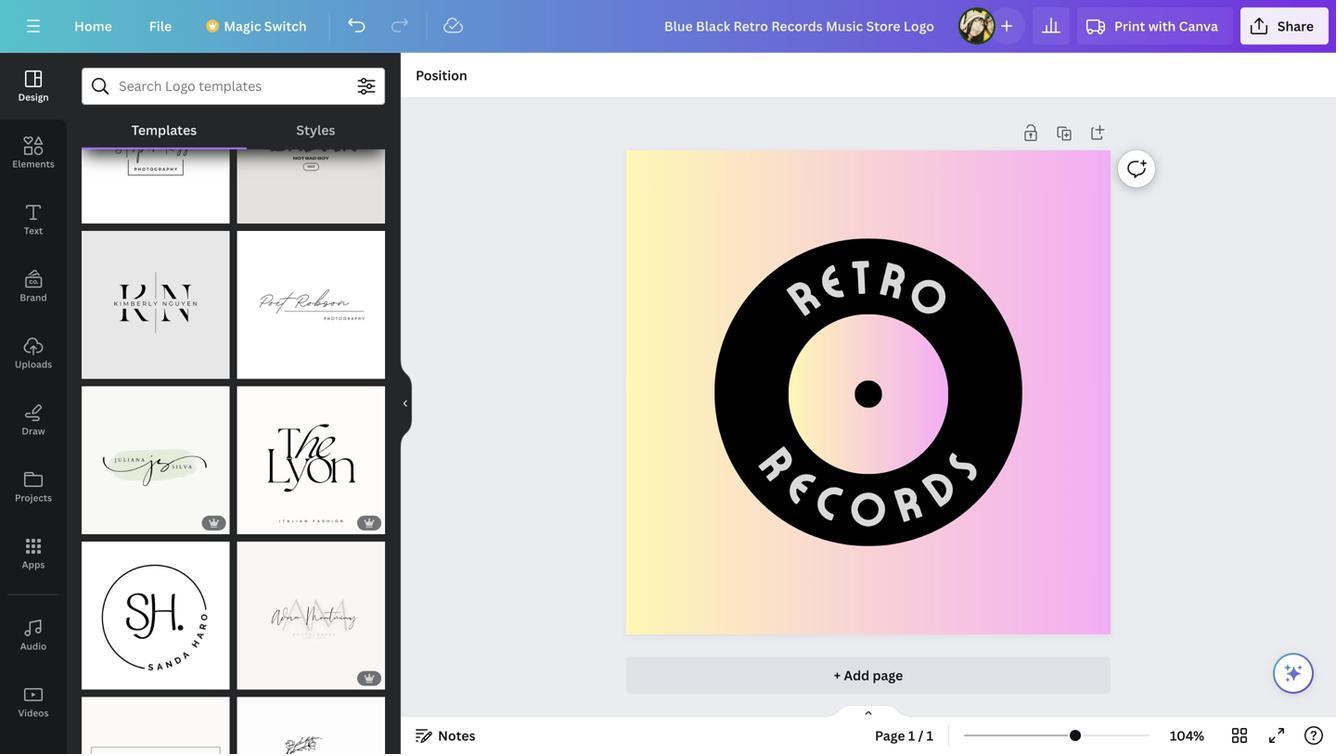 Task type: locate. For each thing, give the bounding box(es) containing it.
side panel tab list
[[0, 53, 67, 755]]

e t r
[[812, 247, 912, 311]]

1 right /
[[927, 727, 934, 745]]

e for e
[[777, 456, 827, 514]]

home
[[74, 17, 112, 35]]

d
[[912, 455, 967, 517]]

black floral semi-wreath logo image
[[237, 698, 385, 755]]

o
[[899, 262, 961, 329], [850, 479, 888, 537]]

pink typography photography logo image
[[237, 542, 385, 690]]

audio button
[[0, 602, 67, 669]]

o left the d
[[850, 479, 888, 537]]

file
[[149, 17, 172, 35]]

videos
[[18, 707, 49, 720]]

o inside c o r
[[850, 479, 888, 537]]

+ add page
[[834, 667, 904, 685]]

modern minimalist graffiti dream brand logo group
[[237, 76, 385, 224]]

e
[[812, 251, 850, 311], [777, 456, 827, 514]]

uploads
[[15, 358, 52, 371]]

elements button
[[0, 120, 67, 187]]

black white modern square frame photography logo group
[[82, 76, 230, 224]]

canva assistant image
[[1283, 663, 1305, 685]]

templates
[[131, 121, 197, 139]]

t
[[849, 247, 874, 304]]

with
[[1149, 17, 1176, 35]]

1 1 from the left
[[909, 727, 916, 745]]

elements
[[12, 158, 55, 170]]

1 horizontal spatial o
[[899, 262, 961, 329]]

file button
[[134, 7, 187, 45]]

0 horizontal spatial 1
[[909, 727, 916, 745]]

104% button
[[1158, 721, 1218, 751]]

r inside c o r
[[888, 471, 928, 533]]

Search Logo templates search field
[[119, 69, 348, 104]]

+ add page button
[[627, 657, 1111, 694]]

black white elegant feminine fashion brand logo group
[[237, 376, 385, 535]]

o right t
[[899, 262, 961, 329]]

styles
[[296, 121, 335, 139]]

1
[[909, 727, 916, 745], [927, 727, 934, 745]]

1 horizontal spatial 1
[[927, 727, 934, 745]]

r
[[875, 248, 912, 309], [776, 266, 829, 326], [750, 436, 809, 490], [888, 471, 928, 533]]

print with canva
[[1115, 17, 1219, 35]]

0 horizontal spatial o
[[850, 479, 888, 537]]

1 vertical spatial e
[[777, 456, 827, 514]]

brand button
[[0, 253, 67, 320]]

black elegant modern name initials monogram logo image
[[82, 231, 230, 379]]

1 left /
[[909, 727, 916, 745]]

white elegant simple modern j s name initial signature calligraphy font letter brand logo template group
[[82, 376, 230, 535]]

104%
[[1171, 727, 1205, 745]]

magic switch button
[[194, 7, 322, 45]]

1 vertical spatial o
[[850, 479, 888, 537]]

notes
[[438, 727, 476, 745]]

e inside e t r
[[812, 251, 850, 311]]

show pages image
[[824, 705, 913, 719]]

print with canva button
[[1078, 7, 1234, 45]]

black white elegant feminine fashion brand logo image
[[237, 387, 385, 535]]

text
[[24, 225, 43, 237]]

s
[[935, 441, 989, 489]]

text button
[[0, 187, 67, 253]]

apps button
[[0, 521, 67, 588]]

design
[[18, 91, 49, 104]]

projects button
[[0, 454, 67, 521]]

black elegant modern name initials monogram logo group
[[82, 220, 230, 379]]

0 vertical spatial e
[[812, 251, 850, 311]]

design button
[[0, 53, 67, 120]]



Task type: describe. For each thing, give the bounding box(es) containing it.
draw
[[22, 425, 45, 438]]

main menu bar
[[0, 0, 1337, 53]]

pink typography photography logo group
[[237, 531, 385, 690]]

apps
[[22, 559, 45, 571]]

e for e t r
[[812, 251, 850, 311]]

c
[[809, 470, 852, 531]]

audio
[[20, 641, 47, 653]]

page
[[873, 667, 904, 685]]

position
[[416, 66, 468, 84]]

videos button
[[0, 669, 67, 736]]

hide image
[[400, 359, 412, 448]]

2 1 from the left
[[927, 727, 934, 745]]

canva
[[1180, 17, 1219, 35]]

projects
[[15, 492, 52, 505]]

styles button
[[247, 112, 385, 148]]

magic
[[224, 17, 261, 35]]

notes button
[[408, 721, 483, 751]]

r inside e t r
[[875, 248, 912, 309]]

black and white minimal monogram logo group
[[82, 531, 230, 690]]

black floral semi-wreath logo group
[[237, 687, 385, 755]]

templates button
[[82, 112, 247, 148]]

magic switch
[[224, 17, 307, 35]]

print
[[1115, 17, 1146, 35]]

c o r
[[809, 470, 928, 537]]

uploads button
[[0, 320, 67, 387]]

Design title text field
[[650, 7, 952, 45]]

+
[[834, 667, 841, 685]]

monochrome expressive photography logo group
[[237, 220, 385, 379]]

add
[[844, 667, 870, 685]]

0 vertical spatial o
[[899, 262, 961, 329]]

brand
[[20, 292, 47, 304]]

draw button
[[0, 387, 67, 454]]

black ivory luxury elegant script beauty blogger name logo group
[[82, 687, 230, 755]]

switch
[[264, 17, 307, 35]]

share
[[1278, 17, 1315, 35]]

position button
[[408, 60, 475, 90]]

page
[[875, 727, 906, 745]]

/
[[919, 727, 924, 745]]

home link
[[59, 7, 127, 45]]

black and white minimal monogram logo image
[[82, 542, 230, 690]]

white elegant simple modern j s name initial signature calligraphy font letter brand logo template image
[[82, 387, 230, 535]]

share button
[[1241, 7, 1329, 45]]

page 1 / 1
[[875, 727, 934, 745]]



Task type: vqa. For each thing, say whether or not it's contained in the screenshot.
list
no



